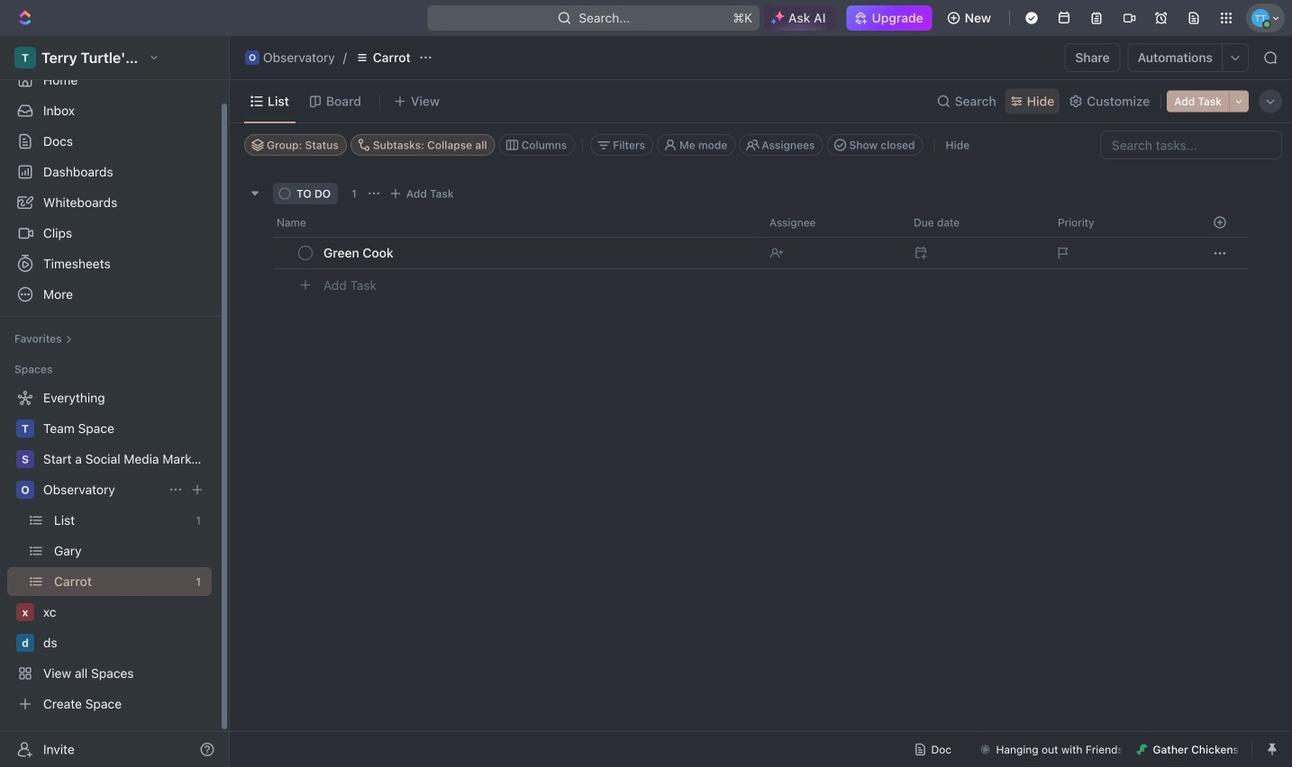 Task type: describe. For each thing, give the bounding box(es) containing it.
0 vertical spatial observatory, , element
[[245, 50, 260, 65]]

change status for green cook image
[[306, 249, 315, 258]]

drumstick bite image
[[1137, 745, 1148, 756]]

1 vertical spatial observatory, , element
[[16, 481, 34, 499]]

ds, , element
[[16, 635, 34, 653]]

sidebar navigation
[[0, 36, 233, 768]]



Task type: vqa. For each thing, say whether or not it's contained in the screenshot.
the top Observatory, , "element"
yes



Task type: locate. For each thing, give the bounding box(es) containing it.
tree
[[7, 384, 212, 719]]

xc, , element
[[16, 604, 34, 622]]

observatory, , element
[[245, 50, 260, 65], [16, 481, 34, 499]]

terry turtle's workspace, , element
[[14, 47, 36, 68]]

start a social media marketing agency, , element
[[16, 451, 34, 469]]

1 horizontal spatial observatory, , element
[[245, 50, 260, 65]]

Search tasks... text field
[[1101, 132, 1282, 159]]

tree inside sidebar navigation
[[7, 384, 212, 719]]

0 horizontal spatial observatory, , element
[[16, 481, 34, 499]]

team space, , element
[[16, 420, 34, 438]]



